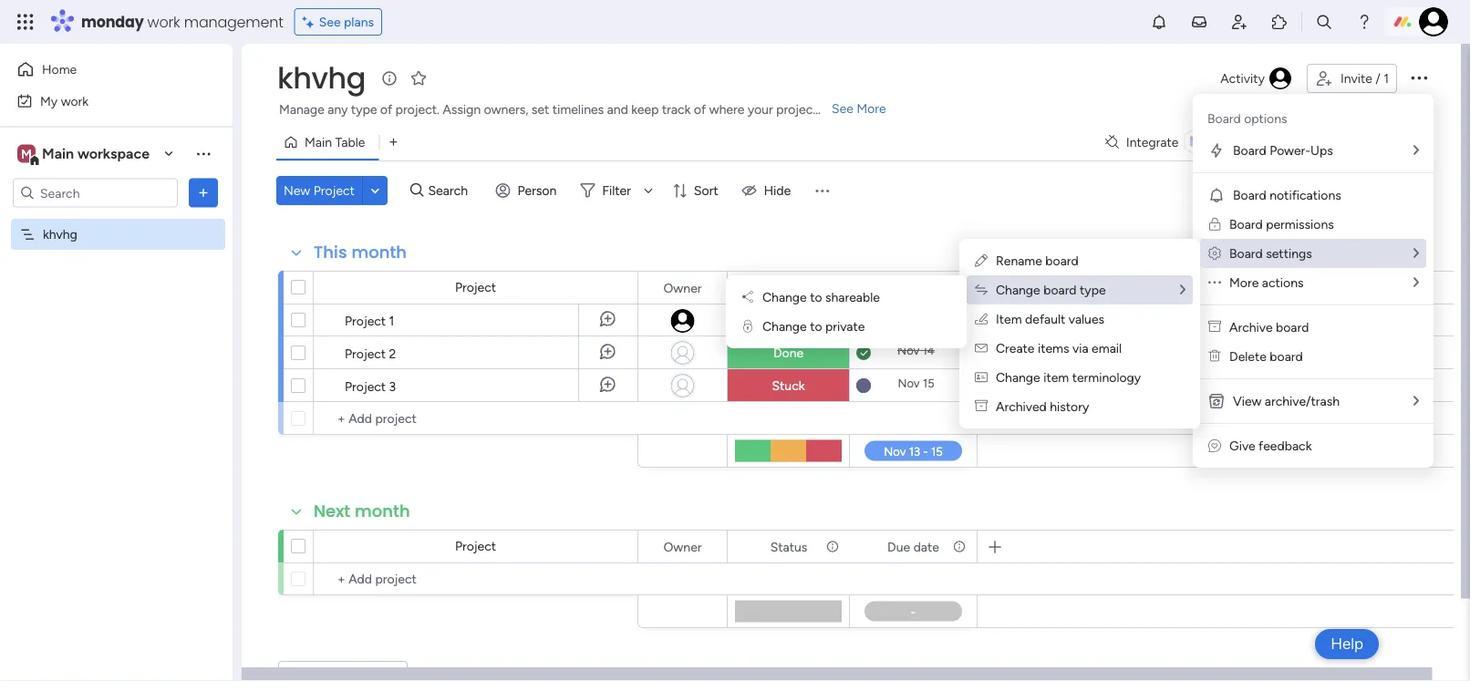 Task type: locate. For each thing, give the bounding box(es) containing it.
khvhg list box
[[0, 215, 233, 496]]

item
[[1044, 370, 1069, 385]]

main inside button
[[305, 135, 332, 150]]

board settings
[[1230, 246, 1312, 261]]

sort button
[[665, 176, 729, 205]]

help button
[[1315, 629, 1379, 659]]

v2 item default values image
[[975, 311, 988, 327]]

1 vertical spatial work
[[61, 93, 89, 109]]

person
[[518, 183, 557, 198]]

0 horizontal spatial more
[[857, 101, 886, 116]]

work
[[147, 11, 180, 32], [61, 93, 89, 109]]

1 vertical spatial dapulse archived image
[[975, 399, 988, 415]]

working on it
[[751, 313, 826, 329]]

board up board power-ups icon
[[1208, 111, 1241, 126]]

nov
[[898, 343, 920, 358], [898, 376, 920, 391]]

month inside this month field
[[352, 241, 407, 264]]

1 horizontal spatial more
[[1230, 275, 1259, 291]]

board permissions
[[1230, 217, 1334, 232]]

change for change to private
[[763, 319, 807, 334]]

nov for nov 14
[[898, 343, 920, 358]]

list arrow image for board power-ups
[[1414, 144, 1419, 157]]

1 owner from the top
[[664, 280, 702, 296]]

board for change
[[1044, 282, 1077, 298]]

1 right /
[[1384, 71, 1389, 86]]

search everything image
[[1315, 13, 1334, 31]]

invite
[[1341, 71, 1373, 86]]

change up working on it
[[763, 290, 807, 305]]

Owner field
[[659, 278, 706, 298], [659, 537, 706, 557]]

board up change board type
[[1046, 253, 1079, 269]]

work right the monday on the top of the page
[[147, 11, 180, 32]]

assign
[[443, 102, 481, 117]]

main inside workspace selection "element"
[[42, 145, 74, 162]]

inbox image
[[1190, 13, 1209, 31]]

of down show board description icon at top
[[380, 102, 392, 117]]

and
[[607, 102, 628, 117]]

1 vertical spatial nov
[[898, 376, 920, 391]]

working
[[751, 313, 798, 329]]

0 horizontal spatial khvhg
[[43, 227, 77, 242]]

list arrow image
[[1414, 144, 1419, 157], [1414, 247, 1419, 260], [1414, 276, 1419, 289], [1414, 395, 1419, 408]]

board
[[1046, 253, 1079, 269], [1044, 282, 1077, 298], [1276, 320, 1309, 335], [1270, 349, 1303, 364]]

3 list arrow image from the top
[[1414, 276, 1419, 289]]

private
[[825, 319, 865, 334]]

hide
[[764, 183, 791, 198]]

main for main table
[[305, 135, 332, 150]]

1 vertical spatial type
[[1080, 282, 1106, 298]]

khvhg up the 'any'
[[277, 58, 366, 99]]

0 horizontal spatial main
[[42, 145, 74, 162]]

0 vertical spatial see
[[319, 14, 341, 30]]

of
[[380, 102, 392, 117], [694, 102, 706, 117]]

show board description image
[[378, 69, 400, 88]]

2 status from the top
[[770, 539, 808, 555]]

activity button
[[1213, 64, 1300, 93]]

board right dapulse admin menu image
[[1230, 246, 1263, 261]]

home
[[42, 62, 77, 77]]

Status field
[[766, 278, 812, 298], [766, 537, 812, 557]]

1 horizontal spatial dapulse archived image
[[1209, 320, 1221, 335]]

column information image for first status field
[[825, 280, 840, 295]]

invite / 1 button
[[1307, 64, 1397, 93]]

menu
[[1193, 94, 1434, 468]]

project
[[314, 183, 355, 198], [455, 280, 496, 295], [345, 313, 386, 328], [345, 346, 386, 361], [345, 379, 386, 394], [455, 539, 496, 554]]

work right my
[[61, 93, 89, 109]]

change
[[996, 282, 1041, 298], [763, 290, 807, 305], [763, 319, 807, 334], [996, 370, 1041, 385]]

1 up 2
[[389, 313, 394, 328]]

option
[[0, 218, 233, 222]]

0 vertical spatial owner
[[664, 280, 702, 296]]

activity
[[1221, 71, 1265, 86]]

see inside see plans button
[[319, 14, 341, 30]]

ups
[[1311, 143, 1333, 158]]

to for shareable
[[810, 290, 822, 305]]

change up done
[[763, 319, 807, 334]]

apps image
[[1271, 13, 1289, 31]]

to up it
[[810, 290, 822, 305]]

view archive/trash
[[1233, 394, 1340, 409]]

1 horizontal spatial 1
[[1384, 71, 1389, 86]]

2 list arrow image from the top
[[1414, 247, 1419, 260]]

home button
[[11, 55, 196, 84]]

0 horizontal spatial work
[[61, 93, 89, 109]]

values
[[1069, 311, 1105, 327]]

month right this
[[352, 241, 407, 264]]

dapulse share image
[[743, 290, 753, 305]]

main left "table"
[[305, 135, 332, 150]]

more right more dots icon
[[1230, 275, 1259, 291]]

new project
[[284, 183, 355, 198]]

nov left 14 on the right bottom of page
[[898, 343, 920, 358]]

0 vertical spatial + add project text field
[[323, 408, 629, 430]]

0 vertical spatial to
[[810, 290, 822, 305]]

add to favorites image
[[409, 69, 428, 87]]

2 to from the top
[[810, 319, 822, 334]]

filter button
[[573, 176, 659, 205]]

column information image up it
[[825, 280, 840, 295]]

new project button
[[276, 176, 362, 205]]

1 vertical spatial see
[[832, 101, 854, 116]]

notifications image
[[1150, 13, 1168, 31]]

see left the plans
[[319, 14, 341, 30]]

item default values
[[996, 311, 1105, 327]]

Search field
[[424, 178, 478, 203]]

column information image
[[825, 280, 840, 295], [952, 280, 967, 295], [825, 540, 840, 554], [952, 540, 967, 554]]

board down board options
[[1233, 143, 1267, 158]]

month
[[352, 241, 407, 264], [355, 500, 410, 523]]

dapulse edit image
[[975, 253, 988, 269]]

via
[[1073, 341, 1089, 356]]

month for this month
[[352, 241, 407, 264]]

khvhg down search in workspace field
[[43, 227, 77, 242]]

m
[[21, 146, 32, 161]]

0 vertical spatial status
[[770, 280, 808, 296]]

invite members image
[[1230, 13, 1249, 31]]

1 horizontal spatial type
[[1080, 282, 1106, 298]]

to
[[810, 290, 822, 305], [810, 319, 822, 334]]

1 horizontal spatial see
[[832, 101, 854, 116]]

0 horizontal spatial type
[[351, 102, 377, 117]]

work for my
[[61, 93, 89, 109]]

board up delete board
[[1276, 320, 1309, 335]]

see for see more
[[832, 101, 854, 116]]

owner
[[664, 280, 702, 296], [664, 539, 702, 555]]

status
[[770, 280, 808, 296], [770, 539, 808, 555]]

main right the workspace icon
[[42, 145, 74, 162]]

archive/trash
[[1265, 394, 1340, 409]]

1 horizontal spatial khvhg
[[277, 58, 366, 99]]

column information image for second status field from the top of the page
[[825, 540, 840, 554]]

0 horizontal spatial of
[[380, 102, 392, 117]]

0 vertical spatial month
[[352, 241, 407, 264]]

2 nov from the top
[[898, 376, 920, 391]]

v2 user feedback image
[[1209, 438, 1221, 454]]

2 of from the left
[[694, 102, 706, 117]]

main
[[305, 135, 332, 150], [42, 145, 74, 162]]

dapulse archived image for archived history
[[975, 399, 988, 415]]

date
[[914, 539, 939, 555]]

1 vertical spatial khvhg
[[43, 227, 77, 242]]

1 list arrow image from the top
[[1414, 144, 1419, 157]]

0 vertical spatial 1
[[1384, 71, 1389, 86]]

nov left 15
[[898, 376, 920, 391]]

2 owner from the top
[[664, 539, 702, 555]]

1 vertical spatial owner
[[664, 539, 702, 555]]

0 vertical spatial owner field
[[659, 278, 706, 298]]

change down create
[[996, 370, 1041, 385]]

monday work management
[[81, 11, 283, 32]]

0 vertical spatial status field
[[766, 278, 812, 298]]

change for change item terminology
[[996, 370, 1041, 385]]

options image
[[194, 184, 213, 202]]

board for delete
[[1270, 349, 1303, 364]]

1 horizontal spatial of
[[694, 102, 706, 117]]

dapulse archived image
[[1209, 320, 1221, 335], [975, 399, 988, 415]]

0 vertical spatial work
[[147, 11, 180, 32]]

see right project
[[832, 101, 854, 116]]

plans
[[344, 14, 374, 30]]

of right track
[[694, 102, 706, 117]]

change for change board type
[[996, 282, 1041, 298]]

1 to from the top
[[810, 290, 822, 305]]

to left private
[[810, 319, 822, 334]]

project inside button
[[314, 183, 355, 198]]

list arrow image
[[1180, 283, 1186, 296]]

work inside button
[[61, 93, 89, 109]]

1 horizontal spatial main
[[305, 135, 332, 150]]

0 horizontal spatial 1
[[389, 313, 394, 328]]

1 vertical spatial month
[[355, 500, 410, 523]]

dapulse archived image up the v2 delete line icon
[[1209, 320, 1221, 335]]

options
[[1244, 111, 1288, 126]]

1 vertical spatial status field
[[766, 537, 812, 557]]

see inside see more link
[[832, 101, 854, 116]]

type right the 'any'
[[351, 102, 377, 117]]

+ Add project text field
[[323, 408, 629, 430], [323, 568, 629, 590]]

rename
[[996, 253, 1043, 269]]

1 vertical spatial + add project text field
[[323, 568, 629, 590]]

board right v2 permission outline icon
[[1230, 217, 1263, 232]]

0 vertical spatial nov
[[898, 343, 920, 358]]

column information image right 'date'
[[952, 540, 967, 554]]

main for main workspace
[[42, 145, 74, 162]]

2 status field from the top
[[766, 537, 812, 557]]

type
[[351, 102, 377, 117], [1080, 282, 1106, 298]]

month inside next month field
[[355, 500, 410, 523]]

0 horizontal spatial dapulse archived image
[[975, 399, 988, 415]]

stands.
[[821, 102, 861, 117]]

workspace
[[77, 145, 150, 162]]

board right board notifications "icon"
[[1233, 187, 1267, 203]]

0 horizontal spatial see
[[319, 14, 341, 30]]

more right project
[[857, 101, 886, 116]]

month right next
[[355, 500, 410, 523]]

0 vertical spatial type
[[351, 102, 377, 117]]

board up item default values
[[1044, 282, 1077, 298]]

see more link
[[830, 99, 888, 118]]

column information image left due
[[825, 540, 840, 554]]

type up values
[[1080, 282, 1106, 298]]

board for archive
[[1276, 320, 1309, 335]]

filter
[[602, 183, 631, 198]]

This month field
[[309, 241, 411, 265]]

4 list arrow image from the top
[[1414, 395, 1419, 408]]

help image
[[1355, 13, 1374, 31]]

dapulse archived image down 'v2 client name column' image
[[975, 399, 988, 415]]

v2 search image
[[410, 180, 424, 201]]

1 nov from the top
[[898, 343, 920, 358]]

1 vertical spatial to
[[810, 319, 822, 334]]

change to shareable
[[763, 290, 880, 305]]

dapulse admin menu image
[[1209, 246, 1221, 261]]

board down archive board
[[1270, 349, 1303, 364]]

1 horizontal spatial work
[[147, 11, 180, 32]]

view
[[1233, 394, 1262, 409]]

autopilot image
[[1294, 130, 1309, 153]]

owners,
[[484, 102, 529, 117]]

khvhg field
[[273, 58, 370, 99]]

hide button
[[735, 176, 802, 205]]

1
[[1384, 71, 1389, 86], [389, 313, 394, 328]]

1 vertical spatial owner field
[[659, 537, 706, 557]]

1 vertical spatial status
[[770, 539, 808, 555]]

archived history
[[996, 399, 1089, 415]]

owner for second owner field from the top of the page
[[664, 539, 702, 555]]

change down the rename
[[996, 282, 1041, 298]]

item
[[996, 311, 1022, 327]]

set
[[532, 102, 549, 117]]

it
[[819, 313, 826, 329]]

0 vertical spatial more
[[857, 101, 886, 116]]

0 vertical spatial dapulse archived image
[[1209, 320, 1221, 335]]

new
[[284, 183, 310, 198]]

permissions
[[1266, 217, 1334, 232]]



Task type: describe. For each thing, give the bounding box(es) containing it.
v2 permission outline image
[[1209, 217, 1221, 232]]

delete board
[[1230, 349, 1303, 364]]

angle down image
[[371, 184, 380, 197]]

my
[[40, 93, 58, 109]]

see more
[[832, 101, 886, 116]]

v2 client name column image
[[975, 370, 988, 385]]

history
[[1050, 399, 1089, 415]]

options image
[[1408, 66, 1430, 88]]

type for board
[[1080, 282, 1106, 298]]

power-
[[1270, 143, 1311, 158]]

change to private
[[763, 319, 865, 334]]

nov for nov 15
[[898, 376, 920, 391]]

next
[[314, 500, 350, 523]]

person button
[[489, 176, 568, 205]]

2 owner field from the top
[[659, 537, 706, 557]]

main workspace
[[42, 145, 150, 162]]

archive
[[1230, 320, 1273, 335]]

workspace options image
[[194, 144, 213, 163]]

menu containing board options
[[1193, 94, 1434, 468]]

list arrow image for more actions
[[1414, 276, 1419, 289]]

1 owner field from the top
[[659, 278, 706, 298]]

1 of from the left
[[380, 102, 392, 117]]

done
[[773, 345, 804, 361]]

v2 email column image
[[975, 341, 988, 356]]

khvhg inside list box
[[43, 227, 77, 242]]

feedback
[[1259, 438, 1312, 454]]

work for monday
[[147, 11, 180, 32]]

main table
[[305, 135, 365, 150]]

where
[[709, 102, 745, 117]]

v2 change image
[[975, 282, 988, 298]]

3
[[389, 379, 396, 394]]

1 status from the top
[[770, 280, 808, 296]]

stuck
[[772, 378, 805, 394]]

menu image
[[813, 182, 831, 200]]

this month
[[314, 241, 407, 264]]

project
[[776, 102, 818, 117]]

arrow down image
[[638, 180, 659, 202]]

invite / 1
[[1341, 71, 1389, 86]]

track
[[662, 102, 691, 117]]

to for private
[[810, 319, 822, 334]]

default
[[1025, 311, 1066, 327]]

terminology
[[1072, 370, 1141, 385]]

dapulse archived image for archive board
[[1209, 320, 1221, 335]]

monday
[[81, 11, 144, 32]]

timelines
[[553, 102, 604, 117]]

any
[[328, 102, 348, 117]]

board for board power-ups
[[1233, 143, 1267, 158]]

month for next month
[[355, 500, 410, 523]]

see plans
[[319, 14, 374, 30]]

board for board options
[[1208, 111, 1241, 126]]

2 + add project text field from the top
[[323, 568, 629, 590]]

board power-ups
[[1233, 143, 1333, 158]]

1 vertical spatial 1
[[389, 313, 394, 328]]

list arrow image for board settings
[[1414, 247, 1419, 260]]

more dots image
[[1209, 275, 1221, 291]]

board power-ups image
[[1208, 141, 1226, 160]]

list arrow image for view archive/trash
[[1414, 395, 1419, 408]]

create
[[996, 341, 1035, 356]]

create items via email
[[996, 341, 1122, 356]]

on
[[801, 313, 816, 329]]

v2 delete line image
[[1209, 349, 1221, 364]]

change for change to shareable
[[763, 290, 807, 305]]

column information image left v2 change image
[[952, 280, 967, 295]]

rename board
[[996, 253, 1079, 269]]

14
[[923, 343, 935, 358]]

give feedback
[[1230, 438, 1312, 454]]

your
[[748, 102, 773, 117]]

workspace image
[[17, 144, 36, 164]]

due
[[888, 539, 911, 555]]

v2 overdue deadline image
[[857, 312, 871, 330]]

collapse board header image
[[1415, 135, 1429, 150]]

workspace selection element
[[17, 143, 152, 166]]

due date
[[888, 539, 939, 555]]

Due date field
[[883, 537, 944, 557]]

shareable
[[825, 290, 880, 305]]

keep
[[631, 102, 659, 117]]

1 status field from the top
[[766, 278, 812, 298]]

see for see plans
[[319, 14, 341, 30]]

gary orlando image
[[1419, 7, 1448, 36]]

my work button
[[11, 86, 196, 115]]

project.
[[396, 102, 440, 117]]

board notifications
[[1233, 187, 1342, 203]]

give
[[1230, 438, 1256, 454]]

2
[[389, 346, 396, 361]]

board for board permissions
[[1230, 217, 1263, 232]]

Next month field
[[309, 500, 415, 524]]

1 vertical spatial more
[[1230, 275, 1259, 291]]

owner for 1st owner field
[[664, 280, 702, 296]]

notifications
[[1270, 187, 1342, 203]]

view archive/trash image
[[1208, 392, 1226, 410]]

nov 14
[[898, 343, 935, 358]]

main table button
[[276, 128, 379, 157]]

15
[[923, 376, 935, 391]]

sort
[[694, 183, 718, 198]]

delete
[[1230, 349, 1267, 364]]

nov 15
[[898, 376, 935, 391]]

table
[[335, 135, 365, 150]]

Search in workspace field
[[38, 182, 152, 203]]

v2 done deadline image
[[857, 344, 871, 362]]

/
[[1376, 71, 1381, 86]]

next month
[[314, 500, 410, 523]]

manage any type of project. assign owners, set timelines and keep track of where your project stands.
[[279, 102, 861, 117]]

board notifications image
[[1208, 186, 1226, 204]]

see plans button
[[294, 8, 382, 36]]

1 + add project text field from the top
[[323, 408, 629, 430]]

project 2
[[345, 346, 396, 361]]

project 1
[[345, 313, 394, 328]]

settings
[[1266, 246, 1312, 261]]

1 inside button
[[1384, 71, 1389, 86]]

0 vertical spatial khvhg
[[277, 58, 366, 99]]

column information image for due date field
[[952, 540, 967, 554]]

this
[[314, 241, 347, 264]]

integrate
[[1126, 135, 1179, 150]]

help
[[1331, 635, 1364, 654]]

board for rename
[[1046, 253, 1079, 269]]

dapulse private image
[[743, 319, 752, 334]]

change item terminology
[[996, 370, 1141, 385]]

management
[[184, 11, 283, 32]]

archived
[[996, 399, 1047, 415]]

project 3
[[345, 379, 396, 394]]

my work
[[40, 93, 89, 109]]

select product image
[[16, 13, 35, 31]]

board for board settings
[[1230, 246, 1263, 261]]

type for any
[[351, 102, 377, 117]]

board options
[[1208, 111, 1288, 126]]

add view image
[[390, 136, 397, 149]]

automate
[[1317, 135, 1374, 150]]

more actions
[[1230, 275, 1304, 291]]

dapulse integrations image
[[1105, 135, 1119, 149]]

items
[[1038, 341, 1070, 356]]

board for board notifications
[[1233, 187, 1267, 203]]

actions
[[1262, 275, 1304, 291]]



Task type: vqa. For each thing, say whether or not it's contained in the screenshot.
the left Main
yes



